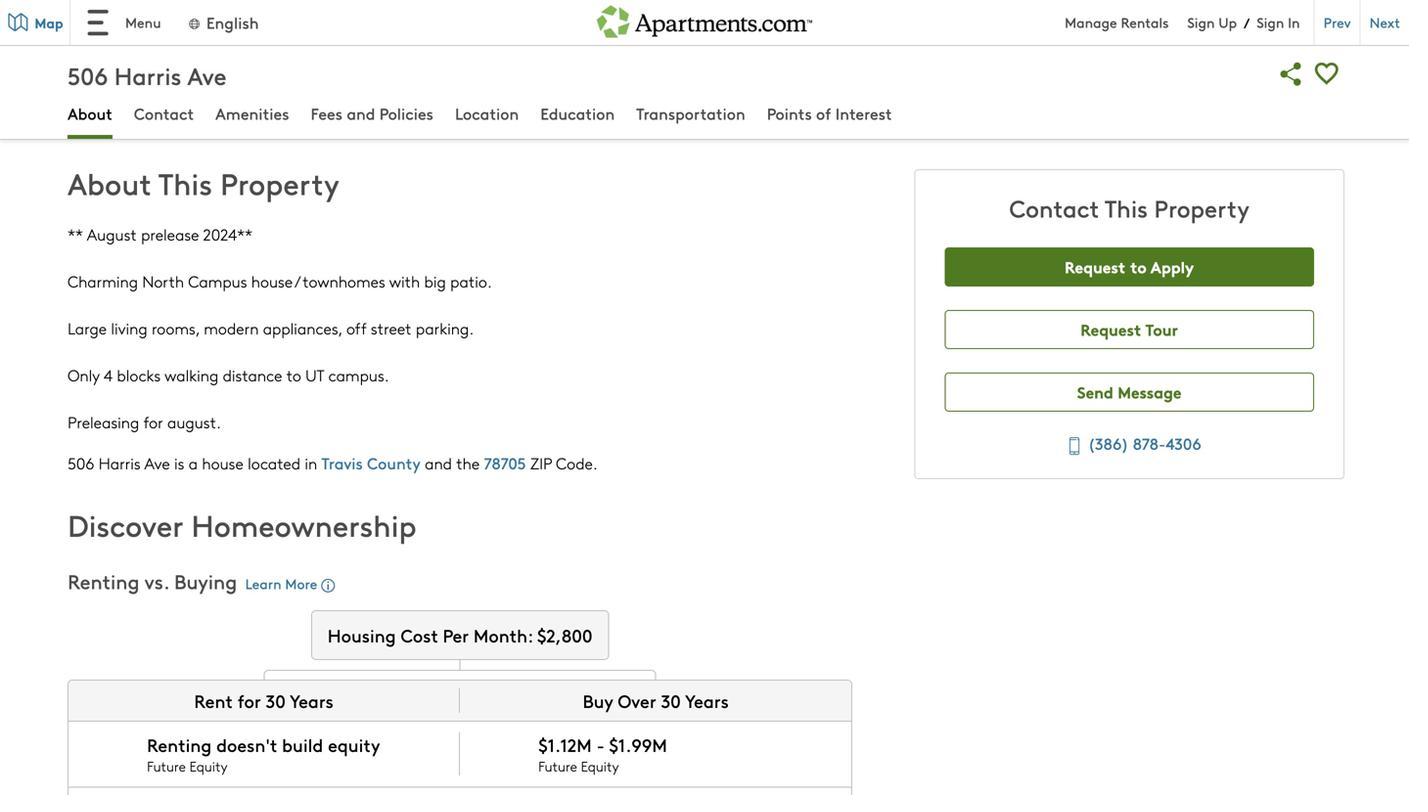 Task type: describe. For each thing, give the bounding box(es) containing it.
fees and policies
[[311, 102, 434, 124]]

vary.
[[269, 96, 303, 117]]

transportation button
[[637, 102, 746, 128]]

travis
[[322, 452, 363, 474]]

506 harris ave is a house located in travis county and the 78705 zip code.
[[68, 452, 598, 474]]

rent for 30 years
[[194, 689, 334, 714]]

map
[[35, 13, 63, 32]]

square
[[379, 96, 426, 117]]

displayed
[[307, 96, 375, 117]]

this for contact
[[1105, 192, 1148, 224]]

rooms,
[[152, 318, 200, 339]]

month
[[86, 37, 132, 59]]

house inside ** august prelease 2024** charming north campus house / townhomes with big patio. large living rooms,  modern appliances, off street parking. only 4 blocks walking distance to ut campus. preleasing for august.
[[251, 271, 293, 292]]

prev link
[[1314, 0, 1360, 45]]

ave for 506 harris ave is a house located in travis county and the 78705 zip code.
[[144, 453, 170, 474]]

and inside button
[[347, 102, 375, 124]]

blocks
[[117, 365, 161, 386]]

/ inside ** august prelease 2024** charming north campus house / townhomes with big patio. large living rooms,  modern appliances, off street parking. only 4 blocks walking distance to ut campus. preleasing for august.
[[295, 271, 299, 292]]

$2,800 for month:
[[537, 624, 593, 648]]

contact for contact button
[[134, 102, 194, 124]]

buy over 30 years
[[583, 689, 729, 714]]

subject
[[236, 74, 287, 96]]

for inside ** august prelease 2024** charming north campus house / townhomes with big patio. large living rooms,  modern appliances, off street parking. only 4 blocks walking distance to ut campus. preleasing for august.
[[144, 412, 163, 433]]

manage rentals sign up / sign in
[[1065, 13, 1301, 32]]

and inside * prices and availability subject to change without notice. * square footage definitions vary. displayed square footage is approximate.
[[125, 74, 152, 96]]

up
[[1219, 13, 1238, 32]]

2 footage from the left
[[430, 96, 486, 117]]

zip
[[530, 453, 552, 474]]

buying
[[174, 568, 237, 595]]

878-
[[1133, 433, 1166, 455]]

discover homeownership
[[68, 505, 417, 545]]

78705 link
[[484, 452, 526, 474]]

policies
[[380, 102, 434, 124]]

august.
[[167, 412, 221, 433]]

4306
[[1166, 433, 1202, 455]]

month:
[[474, 624, 533, 648]]

506 for 506 harris ave is a house located in travis county and the 78705 zip code.
[[68, 453, 94, 474]]

equity inside renting doesn't build equity future equity
[[190, 758, 228, 777]]

off
[[347, 318, 367, 339]]

notice.
[[426, 74, 474, 96]]

august
[[87, 224, 137, 245]]

is inside "506 harris ave is a house located in travis county and the 78705 zip code."
[[174, 453, 185, 474]]

send message
[[1078, 381, 1182, 403]]

north
[[142, 271, 184, 292]]

$1.99m
[[609, 733, 668, 758]]

1 * from the top
[[68, 74, 75, 96]]

manage rentals link
[[1065, 13, 1188, 32]]

change
[[310, 74, 363, 96]]

code.
[[556, 453, 598, 474]]

to inside ** august prelease 2024** charming north campus house / townhomes with big patio. large living rooms,  modern appliances, off street parking. only 4 blocks walking distance to ut campus. preleasing for august.
[[287, 365, 301, 386]]

$2,800 for ,
[[184, 37, 232, 59]]

request tour
[[1081, 318, 1179, 341]]

renting vs. buying
[[68, 568, 237, 595]]

per
[[443, 624, 469, 648]]

in
[[1289, 13, 1301, 32]]

doesn't
[[216, 733, 277, 758]]

* prices and availability subject to change without notice. * square footage definitions vary. displayed square footage is approximate.
[[68, 74, 599, 117]]

4
[[104, 365, 113, 386]]

sign up link
[[1188, 13, 1238, 32]]

parking.
[[416, 318, 474, 339]]

house inside "506 harris ave is a house located in travis county and the 78705 zip code."
[[202, 453, 244, 474]]

prices
[[80, 74, 120, 96]]

tour
[[1146, 318, 1179, 341]]

only
[[68, 365, 100, 386]]

property for contact this property
[[1155, 192, 1250, 224]]

30 for for
[[266, 689, 286, 714]]

location button
[[455, 102, 519, 128]]

1 horizontal spatial for
[[237, 689, 261, 714]]

506 harris ave
[[68, 59, 227, 92]]

future inside renting doesn't build equity future equity
[[147, 758, 186, 777]]

lease
[[136, 37, 176, 59]]

$1.12m
[[539, 733, 592, 758]]

1 , from the left
[[176, 37, 180, 59]]

renting for renting vs. buying
[[68, 568, 140, 595]]

send message button
[[945, 373, 1315, 412]]

harris for 506 harris ave is a house located in travis county and the 78705 zip code.
[[99, 453, 141, 474]]

request for request tour
[[1081, 318, 1142, 341]]

large
[[68, 318, 107, 339]]

1 footage from the left
[[132, 96, 188, 117]]

preleasing
[[68, 412, 139, 433]]

english
[[206, 11, 259, 33]]

fees and policies button
[[311, 102, 434, 128]]

contact this property
[[1010, 192, 1250, 224]]

request tour button
[[945, 310, 1315, 350]]

points of interest button
[[767, 102, 892, 128]]

sign in link
[[1257, 13, 1301, 32]]

of
[[817, 102, 832, 124]]

prev
[[1324, 12, 1352, 32]]

2024**
[[203, 224, 253, 245]]

equity
[[328, 733, 380, 758]]

points
[[767, 102, 812, 124]]

78705
[[484, 452, 526, 474]]

rentals
[[1121, 13, 1169, 32]]

manage
[[1065, 13, 1118, 32]]

education button
[[541, 102, 615, 128]]

request to apply
[[1065, 256, 1195, 278]]

(386) 878-4306
[[1089, 433, 1202, 455]]

in
[[305, 453, 317, 474]]

2 , from the left
[[288, 37, 292, 59]]

about for about button
[[68, 102, 112, 124]]

learn more button
[[245, 565, 335, 604]]

over
[[618, 689, 657, 714]]

availability
[[156, 74, 231, 96]]

506 for 506 harris ave
[[68, 59, 108, 92]]

learn
[[245, 575, 282, 594]]

located
[[248, 453, 301, 474]]



Task type: vqa. For each thing, say whether or not it's contained in the screenshot.
304
no



Task type: locate. For each thing, give the bounding box(es) containing it.
map link
[[0, 0, 70, 45]]

to right the subject
[[291, 74, 306, 96]]

this up request to apply
[[1105, 192, 1148, 224]]

contact for contact this property
[[1010, 192, 1100, 224]]

0 horizontal spatial and
[[125, 74, 152, 96]]

sign left the in
[[1257, 13, 1285, 32]]

1 horizontal spatial property
[[1155, 192, 1250, 224]]

2 horizontal spatial and
[[425, 453, 452, 474]]

0 horizontal spatial footage
[[132, 96, 188, 117]]

2 vertical spatial to
[[287, 365, 301, 386]]

housing
[[328, 624, 396, 648]]

0 horizontal spatial contact
[[134, 102, 194, 124]]

future left -
[[539, 758, 578, 777]]

0 vertical spatial house
[[251, 271, 293, 292]]

about down prices
[[68, 102, 112, 124]]

about up august
[[68, 163, 151, 203]]

send
[[1078, 381, 1114, 403]]

,
[[176, 37, 180, 59], [288, 37, 292, 59]]

request to apply button
[[945, 248, 1315, 287]]

1 506 from the top
[[68, 59, 108, 92]]

menu button
[[70, 0, 177, 45]]

apartments.com logo image
[[597, 0, 813, 38]]

30 up build
[[266, 689, 286, 714]]

to
[[291, 74, 306, 96], [1130, 256, 1147, 278], [287, 365, 301, 386]]

0 vertical spatial $2,800
[[184, 37, 232, 59]]

is inside * prices and availability subject to change without notice. * square footage definitions vary. displayed square footage is approximate.
[[490, 96, 500, 117]]

distance
[[223, 365, 282, 386]]

, left available
[[288, 37, 292, 59]]

1 about from the top
[[68, 102, 112, 124]]

1 horizontal spatial renting
[[147, 733, 212, 758]]

0 horizontal spatial renting
[[68, 568, 140, 595]]

to inside button
[[1130, 256, 1147, 278]]

1 horizontal spatial sign
[[1257, 13, 1285, 32]]

0 horizontal spatial property
[[220, 163, 339, 203]]

/ up appliances,
[[295, 271, 299, 292]]

1 vertical spatial for
[[237, 689, 261, 714]]

0 horizontal spatial is
[[174, 453, 185, 474]]

education
[[541, 102, 615, 124]]

506
[[68, 59, 108, 92], [68, 453, 94, 474]]

0 horizontal spatial future
[[147, 758, 186, 777]]

0 vertical spatial and
[[125, 74, 152, 96]]

interest
[[836, 102, 892, 124]]

equity down 'rent'
[[190, 758, 228, 777]]

points of interest
[[767, 102, 892, 124]]

1 years from the left
[[290, 689, 334, 714]]

harris inside "506 harris ave is a house located in travis county and the 78705 zip code."
[[99, 453, 141, 474]]

506 down preleasing at the left bottom of the page
[[68, 453, 94, 474]]

1 vertical spatial 506
[[68, 453, 94, 474]]

years for buy over 30 years
[[685, 689, 729, 714]]

0 vertical spatial about
[[68, 102, 112, 124]]

0 vertical spatial 506
[[68, 59, 108, 92]]

2 vertical spatial and
[[425, 453, 452, 474]]

2 years from the left
[[685, 689, 729, 714]]

is right "notice."
[[490, 96, 500, 117]]

property up apply
[[1155, 192, 1250, 224]]

next link
[[1360, 0, 1410, 45]]

future
[[147, 758, 186, 777], [539, 758, 578, 777]]

2 * from the top
[[68, 96, 75, 117]]

506 down 12
[[68, 59, 108, 92]]

1 vertical spatial renting
[[147, 733, 212, 758]]

1 horizontal spatial is
[[490, 96, 500, 117]]

2 506 from the top
[[68, 453, 94, 474]]

harris
[[114, 59, 182, 92], [99, 453, 141, 474]]

prelease
[[141, 224, 199, 245]]

1 vertical spatial house
[[202, 453, 244, 474]]

1 vertical spatial ave
[[144, 453, 170, 474]]

about button
[[68, 102, 112, 128]]

ave up definitions in the left of the page
[[187, 59, 227, 92]]

house right "a"
[[202, 453, 244, 474]]

1 horizontal spatial ave
[[187, 59, 227, 92]]

, up availability at the left of page
[[176, 37, 180, 59]]

-
[[597, 733, 605, 758]]

* left prices
[[68, 74, 75, 96]]

for
[[144, 412, 163, 433], [237, 689, 261, 714]]

charming
[[68, 271, 138, 292]]

message
[[1118, 381, 1182, 403]]

7
[[399, 37, 408, 59]]

0 horizontal spatial this
[[158, 163, 212, 203]]

/ right up
[[1244, 13, 1250, 32]]

1 horizontal spatial contact
[[1010, 192, 1100, 224]]

for right 'rent'
[[237, 689, 261, 714]]

to left 'ut'
[[287, 365, 301, 386]]

1 horizontal spatial equity
[[581, 758, 619, 777]]

0 horizontal spatial 30
[[266, 689, 286, 714]]

definitions
[[192, 96, 265, 117]]

0 vertical spatial contact
[[134, 102, 194, 124]]

future inside $1.12m - $1.99m future equity
[[539, 758, 578, 777]]

renting left vs.
[[68, 568, 140, 595]]

english link
[[187, 11, 259, 33]]

available
[[296, 37, 359, 59]]

0 vertical spatial request
[[1065, 256, 1126, 278]]

1 vertical spatial request
[[1081, 318, 1142, 341]]

amenities button
[[216, 102, 289, 128]]

deposit
[[236, 37, 288, 59]]

1 vertical spatial to
[[1130, 256, 1147, 278]]

and right fees
[[347, 102, 375, 124]]

(386)
[[1089, 433, 1129, 455]]

2 about from the top
[[68, 163, 151, 203]]

buy
[[583, 689, 613, 714]]

sign left up
[[1188, 13, 1215, 32]]

0 vertical spatial renting
[[68, 568, 140, 595]]

campus.
[[328, 365, 389, 386]]

/ inside manage rentals sign up / sign in
[[1244, 13, 1250, 32]]

travis county link
[[322, 452, 421, 474]]

1 horizontal spatial ,
[[288, 37, 292, 59]]

contact down availability at the left of page
[[134, 102, 194, 124]]

1 vertical spatial harris
[[99, 453, 141, 474]]

30 right over
[[661, 689, 681, 714]]

506 inside "506 harris ave is a house located in travis county and the 78705 zip code."
[[68, 453, 94, 474]]

ave inside "506 harris ave is a house located in travis county and the 78705 zip code."
[[144, 453, 170, 474]]

footage right square
[[430, 96, 486, 117]]

1 vertical spatial and
[[347, 102, 375, 124]]

2 equity from the left
[[581, 758, 619, 777]]

years for rent for 30 years
[[290, 689, 334, 714]]

for left august.
[[144, 412, 163, 433]]

request down 'contact this property'
[[1065, 256, 1126, 278]]

years up build
[[290, 689, 334, 714]]

0 vertical spatial to
[[291, 74, 306, 96]]

$2,800 right month:
[[537, 624, 593, 648]]

1 horizontal spatial this
[[1105, 192, 1148, 224]]

harris for 506 harris ave
[[114, 59, 182, 92]]

the
[[456, 453, 480, 474]]

about for about this property
[[68, 163, 151, 203]]

to left apply
[[1130, 256, 1147, 278]]

renting
[[68, 568, 140, 595], [147, 733, 212, 758]]

and inside "506 harris ave is a house located in travis county and the 78705 zip code."
[[425, 453, 452, 474]]

this up prelease on the left top
[[158, 163, 212, 203]]

0 horizontal spatial ,
[[176, 37, 180, 59]]

2 sign from the left
[[1257, 13, 1285, 32]]

1 equity from the left
[[190, 758, 228, 777]]

0 horizontal spatial sign
[[1188, 13, 1215, 32]]

request for request to apply
[[1065, 256, 1126, 278]]

apply
[[1151, 256, 1195, 278]]

appliances,
[[263, 318, 342, 339]]

property
[[220, 163, 339, 203], [1155, 192, 1250, 224]]

to inside * prices and availability subject to change without notice. * square footage definitions vary. displayed square footage is approximate.
[[291, 74, 306, 96]]

30
[[266, 689, 286, 714], [661, 689, 681, 714]]

townhomes
[[303, 271, 386, 292]]

fees
[[311, 102, 343, 124]]

square
[[80, 96, 128, 117]]

2 future from the left
[[539, 758, 578, 777]]

* left square
[[68, 96, 75, 117]]

property for about this property
[[220, 163, 339, 203]]

about this property
[[68, 163, 339, 203]]

cost
[[401, 624, 438, 648]]

1 horizontal spatial and
[[347, 102, 375, 124]]

contact up request to apply
[[1010, 192, 1100, 224]]

1 vertical spatial is
[[174, 453, 185, 474]]

1 vertical spatial $2,800
[[537, 624, 593, 648]]

renting doesn't build equity future equity
[[147, 733, 380, 777]]

equity
[[190, 758, 228, 777], [581, 758, 619, 777]]

0 horizontal spatial for
[[144, 412, 163, 433]]

years right over
[[685, 689, 729, 714]]

0 horizontal spatial years
[[290, 689, 334, 714]]

ave left "a"
[[144, 453, 170, 474]]

is left "a"
[[174, 453, 185, 474]]

0 horizontal spatial $2,800
[[184, 37, 232, 59]]

share listing image
[[1274, 56, 1310, 92]]

patio.
[[450, 271, 492, 292]]

1 vertical spatial about
[[68, 163, 151, 203]]

rent
[[194, 689, 233, 714]]

transportation
[[637, 102, 746, 124]]

ave for 506 harris ave
[[187, 59, 227, 92]]

1 horizontal spatial $2,800
[[537, 624, 593, 648]]

renting down 'rent'
[[147, 733, 212, 758]]

0 vertical spatial ave
[[187, 59, 227, 92]]

and right prices
[[125, 74, 152, 96]]

future left doesn't on the bottom of the page
[[147, 758, 186, 777]]

and
[[125, 74, 152, 96], [347, 102, 375, 124], [425, 453, 452, 474]]

1 horizontal spatial /
[[1244, 13, 1250, 32]]

learn more
[[245, 575, 317, 594]]

1 future from the left
[[147, 758, 186, 777]]

0 horizontal spatial equity
[[190, 758, 228, 777]]

big
[[424, 271, 446, 292]]

approximate.
[[504, 96, 599, 117]]

property down amenities button
[[220, 163, 339, 203]]

0 vertical spatial is
[[490, 96, 500, 117]]

1 vertical spatial contact
[[1010, 192, 1100, 224]]

1 30 from the left
[[266, 689, 286, 714]]

30 for over
[[661, 689, 681, 714]]

menu
[[125, 13, 161, 32]]

0 horizontal spatial /
[[295, 271, 299, 292]]

is
[[490, 96, 500, 117], [174, 453, 185, 474]]

equity down buy
[[581, 758, 619, 777]]

footage down 506 harris ave
[[132, 96, 188, 117]]

homeownership
[[191, 505, 417, 545]]

1 horizontal spatial footage
[[430, 96, 486, 117]]

renting inside renting doesn't build equity future equity
[[147, 733, 212, 758]]

2 30 from the left
[[661, 689, 681, 714]]

1 horizontal spatial 30
[[661, 689, 681, 714]]

this for about
[[158, 163, 212, 203]]

0 vertical spatial harris
[[114, 59, 182, 92]]

1 horizontal spatial house
[[251, 271, 293, 292]]

living
[[111, 318, 147, 339]]

harris down preleasing at the left bottom of the page
[[99, 453, 141, 474]]

aug.
[[363, 37, 395, 59]]

$2,800 down english link
[[184, 37, 232, 59]]

request left tour
[[1081, 318, 1142, 341]]

0 horizontal spatial house
[[202, 453, 244, 474]]

1 horizontal spatial future
[[539, 758, 578, 777]]

1 horizontal spatial years
[[685, 689, 729, 714]]

equity inside $1.12m - $1.99m future equity
[[581, 758, 619, 777]]

12 month lease , $2,800 deposit , available aug. 7
[[68, 37, 408, 59]]

1 vertical spatial /
[[295, 271, 299, 292]]

modern
[[204, 318, 259, 339]]

$1.12m - $1.99m future equity
[[539, 733, 668, 777]]

0 vertical spatial for
[[144, 412, 163, 433]]

0 horizontal spatial ave
[[144, 453, 170, 474]]

1 sign from the left
[[1188, 13, 1215, 32]]

renting for renting doesn't build equity future equity
[[147, 733, 212, 758]]

campus
[[188, 271, 247, 292]]

housing cost per month: $2,800
[[328, 624, 593, 648]]

house
[[251, 271, 293, 292], [202, 453, 244, 474]]

**
[[68, 224, 83, 245]]

and left the
[[425, 453, 452, 474]]

harris down lease
[[114, 59, 182, 92]]

house right campus
[[251, 271, 293, 292]]

0 vertical spatial /
[[1244, 13, 1250, 32]]



